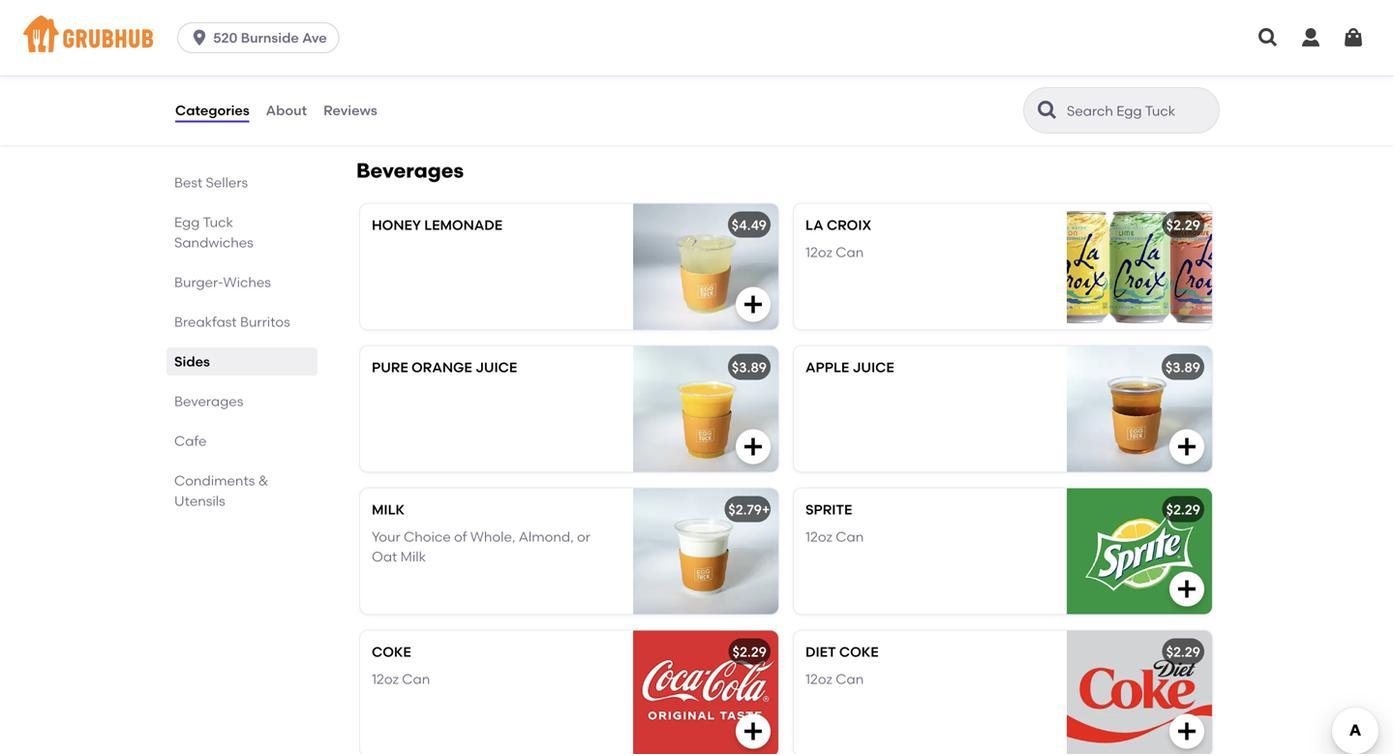 Task type: describe. For each thing, give the bounding box(es) containing it.
condiments & utensils
[[174, 473, 268, 509]]

$3.89 for apple juice
[[1166, 359, 1201, 376]]

$2.29 for sprite
[[1166, 501, 1201, 518]]

sprite image
[[1067, 488, 1212, 614]]

fries image
[[1067, 0, 1212, 118]]

svg image for $4.49
[[742, 293, 765, 316]]

best
[[174, 174, 203, 191]]

sandwiches
[[174, 234, 253, 251]]

utensils
[[174, 493, 225, 509]]

burger-wiches
[[174, 274, 271, 290]]

sprite
[[806, 501, 852, 518]]

$2.29 for la croix
[[1166, 217, 1201, 233]]

search icon image
[[1036, 99, 1059, 122]]

12oz can for diet coke
[[806, 671, 864, 688]]

2 juice from the left
[[853, 359, 894, 376]]

milk
[[401, 549, 426, 565]]

tuck
[[203, 214, 233, 230]]

whole,
[[470, 529, 516, 545]]

almond,
[[519, 529, 574, 545]]

12oz for sprite
[[806, 529, 833, 545]]

categories button
[[174, 76, 250, 145]]

tater tots image
[[633, 0, 779, 118]]

apple juice image
[[1067, 346, 1212, 472]]

croix
[[827, 217, 872, 233]]

0 vertical spatial beverages
[[356, 158, 464, 183]]

$3.89 for pure orange juice
[[732, 359, 767, 376]]

burritos
[[240, 314, 290, 330]]

lemonade
[[424, 217, 503, 233]]

condiments
[[174, 473, 255, 489]]

breakfast burritos
[[174, 314, 290, 330]]

milk
[[372, 501, 405, 518]]

or
[[577, 529, 591, 545]]

sellers
[[206, 174, 248, 191]]

burnside
[[241, 30, 299, 46]]

oat
[[372, 549, 397, 565]]

honey lemonade
[[372, 217, 503, 233]]

svg image for diet coke "image"
[[1176, 720, 1199, 743]]

diet
[[806, 644, 836, 660]]

reviews button
[[323, 76, 378, 145]]

12oz for la croix
[[806, 244, 833, 261]]

2 coke from the left
[[839, 644, 879, 660]]

honey lemonade image
[[633, 204, 779, 330]]

$4.49
[[732, 217, 767, 233]]

12oz can for sprite
[[806, 529, 864, 545]]

12oz can for coke
[[372, 671, 430, 688]]

$2.79
[[729, 501, 762, 518]]

categories
[[175, 102, 250, 118]]

burger-
[[174, 274, 223, 290]]

apple
[[806, 359, 849, 376]]

1 coke from the left
[[372, 644, 411, 660]]

best sellers
[[174, 174, 248, 191]]

520 burnside ave button
[[177, 22, 347, 53]]

diet coke image
[[1067, 631, 1212, 754]]

milk image
[[633, 488, 779, 614]]

svg image for apple juice image
[[1176, 435, 1199, 458]]



Task type: locate. For each thing, give the bounding box(es) containing it.
svg image
[[1342, 26, 1365, 49], [190, 28, 209, 47], [742, 293, 765, 316], [742, 435, 765, 458], [742, 720, 765, 743]]

can for sprite
[[836, 529, 864, 545]]

12oz for diet coke
[[806, 671, 833, 688]]

reviews
[[323, 102, 377, 118]]

coke down oat
[[372, 644, 411, 660]]

1 horizontal spatial juice
[[853, 359, 894, 376]]

1 horizontal spatial coke
[[839, 644, 879, 660]]

your
[[372, 529, 401, 545]]

choice
[[404, 529, 451, 545]]

svg image for sprite "image"
[[1176, 577, 1199, 601]]

svg image for $3.89
[[742, 435, 765, 458]]

12oz can
[[806, 244, 864, 261], [806, 529, 864, 545], [372, 671, 430, 688], [806, 671, 864, 688]]

coke image
[[633, 631, 779, 754]]

520
[[213, 30, 238, 46]]

1 juice from the left
[[476, 359, 517, 376]]

svg image inside 520 burnside ave button
[[190, 28, 209, 47]]

beverages down sides
[[174, 393, 243, 410]]

$2.29
[[1166, 217, 1201, 233], [1166, 501, 1201, 518], [733, 644, 767, 660], [1166, 644, 1201, 660]]

diet coke
[[806, 644, 879, 660]]

1 vertical spatial beverages
[[174, 393, 243, 410]]

svg image
[[1257, 26, 1280, 49], [1299, 26, 1323, 49], [1176, 435, 1199, 458], [1176, 577, 1199, 601], [1176, 720, 1199, 743]]

sides
[[174, 353, 210, 370]]

of
[[454, 529, 467, 545]]

beverages
[[356, 158, 464, 183], [174, 393, 243, 410]]

$2.29 for coke
[[733, 644, 767, 660]]

orange
[[412, 359, 472, 376]]

12oz can for la croix
[[806, 244, 864, 261]]

beverages up honey
[[356, 158, 464, 183]]

about button
[[265, 76, 308, 145]]

pure orange juice image
[[633, 346, 779, 472]]

la croix
[[806, 217, 872, 233]]

about
[[266, 102, 307, 118]]

0 horizontal spatial $3.89
[[732, 359, 767, 376]]

honey
[[372, 217, 421, 233]]

can
[[836, 244, 864, 261], [836, 529, 864, 545], [402, 671, 430, 688], [836, 671, 864, 688]]

$2.29 for diet coke
[[1166, 644, 1201, 660]]

egg
[[174, 214, 200, 230]]

juice
[[476, 359, 517, 376], [853, 359, 894, 376]]

0 horizontal spatial beverages
[[174, 393, 243, 410]]

Search Egg Tuck search field
[[1065, 102, 1213, 120]]

520 burnside ave
[[213, 30, 327, 46]]

&
[[258, 473, 268, 489]]

ave
[[302, 30, 327, 46]]

cafe
[[174, 433, 207, 449]]

can for coke
[[402, 671, 430, 688]]

1 horizontal spatial $3.89
[[1166, 359, 1201, 376]]

pure orange juice
[[372, 359, 517, 376]]

la croix image
[[1067, 204, 1212, 330]]

svg image for $2.29
[[742, 720, 765, 743]]

your choice of whole, almond, or oat milk
[[372, 529, 591, 565]]

12oz for coke
[[372, 671, 399, 688]]

2 $3.89 from the left
[[1166, 359, 1201, 376]]

$3.89
[[732, 359, 767, 376], [1166, 359, 1201, 376]]

la
[[806, 217, 824, 233]]

can for la croix
[[836, 244, 864, 261]]

main navigation navigation
[[0, 0, 1394, 76]]

breakfast
[[174, 314, 237, 330]]

coke
[[372, 644, 411, 660], [839, 644, 879, 660]]

0 horizontal spatial juice
[[476, 359, 517, 376]]

coke right diet
[[839, 644, 879, 660]]

$2.79 +
[[729, 501, 770, 518]]

juice right orange
[[476, 359, 517, 376]]

juice right apple
[[853, 359, 894, 376]]

wiches
[[223, 274, 271, 290]]

0 horizontal spatial coke
[[372, 644, 411, 660]]

apple juice
[[806, 359, 894, 376]]

pure
[[372, 359, 408, 376]]

1 $3.89 from the left
[[732, 359, 767, 376]]

can for diet coke
[[836, 671, 864, 688]]

12oz
[[806, 244, 833, 261], [806, 529, 833, 545], [372, 671, 399, 688], [806, 671, 833, 688]]

egg tuck sandwiches
[[174, 214, 253, 251]]

+
[[762, 501, 770, 518]]

1 horizontal spatial beverages
[[356, 158, 464, 183]]



Task type: vqa. For each thing, say whether or not it's contained in the screenshot.
Condiments & Utensils
yes



